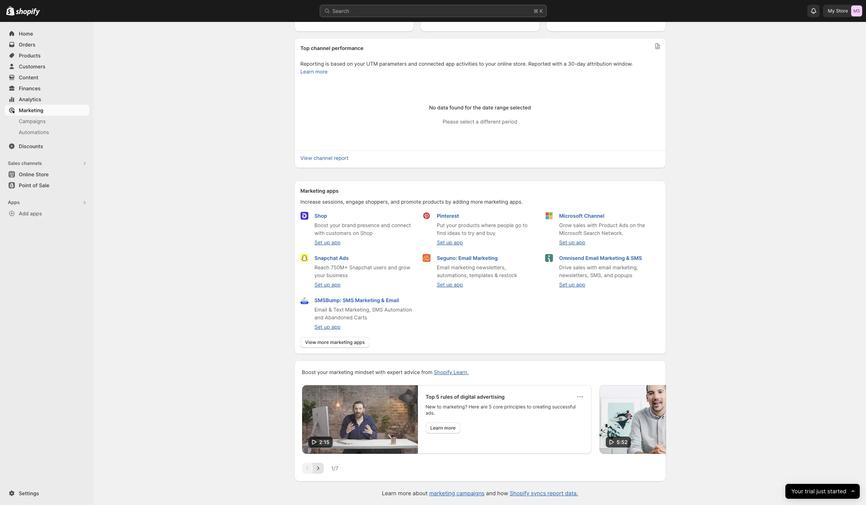 Task type: describe. For each thing, give the bounding box(es) containing it.
0 horizontal spatial search
[[333, 8, 349, 14]]

digital
[[461, 394, 476, 401]]

1 vertical spatial of
[[454, 394, 459, 401]]

ideas
[[448, 230, 461, 237]]

sales channels
[[8, 161, 42, 166]]

different
[[480, 119, 501, 125]]

5:52
[[617, 440, 628, 446]]

no data found for the date range selected
[[429, 105, 531, 111]]

automation
[[385, 307, 412, 313]]

with inside omnisend email marketing & sms drive sales with email marketing, newsletters, sms, and popups set up app
[[587, 265, 597, 271]]

finances link
[[5, 83, 89, 94]]

content
[[19, 74, 38, 81]]

on inside microsoft channel grow sales with product ads on the microsoft search network. set up app
[[630, 222, 636, 229]]

automations,
[[437, 273, 468, 279]]

newsletters, inside omnisend email marketing & sms drive sales with email marketing, newsletters, sms, and popups set up app
[[559, 273, 589, 279]]

customers
[[19, 63, 45, 70]]

2 vertical spatial sms
[[372, 307, 383, 313]]

0 horizontal spatial shop
[[315, 213, 327, 219]]

store for my store
[[836, 8, 849, 14]]

sales inside omnisend email marketing & sms drive sales with email marketing, newsletters, sms, and popups set up app
[[573, 265, 586, 271]]

apps for marketing apps
[[327, 188, 339, 194]]

core
[[493, 405, 503, 410]]

snapchat ads link
[[315, 255, 349, 262]]

2:15 button
[[302, 386, 418, 455]]

rules
[[441, 394, 453, 401]]

0 vertical spatial products
[[423, 199, 444, 205]]

products
[[19, 52, 41, 59]]

app inside reporting is based on your utm parameters and connected app activities to your online store. reported with a 30-day attribution window. learn more
[[446, 61, 455, 67]]

for
[[465, 105, 472, 111]]

& up automation at bottom
[[381, 298, 385, 304]]

the inside microsoft channel grow sales with product ads on the microsoft search network. set up app
[[638, 222, 645, 229]]

smsbump:
[[315, 298, 342, 304]]

view for view channel report
[[301, 155, 312, 161]]

learn more
[[431, 426, 456, 432]]

a inside reporting is based on your utm parameters and connected app activities to your online store. reported with a 30-day attribution window. learn more
[[564, 61, 567, 67]]

point of sale button
[[0, 180, 94, 191]]

store for online store
[[36, 172, 49, 178]]

drive
[[559, 265, 572, 271]]

boost inside shop boost your brand presence and connect with customers on shop set up app
[[315, 222, 329, 229]]

period
[[502, 119, 518, 125]]

1 vertical spatial a
[[476, 119, 479, 125]]

email right seguno:
[[459, 255, 472, 262]]

of inside button
[[33, 182, 38, 189]]

home link
[[5, 28, 89, 39]]

marketing for seguno: email marketing email marketing newsletters, automations, templates & restock set up app
[[473, 255, 498, 262]]

my store
[[828, 8, 849, 14]]

your left online
[[486, 61, 496, 67]]

apps
[[8, 200, 20, 206]]

learn more about marketing campaigns and how shopify syncs report data.
[[382, 491, 578, 497]]

with left expert
[[376, 370, 386, 376]]

reporting
[[301, 61, 324, 67]]

from
[[422, 370, 433, 376]]

about
[[413, 491, 428, 497]]

your
[[792, 488, 804, 496]]

shop link
[[315, 213, 327, 219]]

selected
[[510, 105, 531, 111]]

learn for learn more about marketing campaigns and how shopify syncs report data.
[[382, 491, 397, 497]]

more for view more marketing apps
[[318, 340, 329, 346]]

set up app link for smsbump: sms marketing & email email & text marketing, sms automation and abandoned carts set up app
[[315, 324, 341, 330]]

and inside omnisend email marketing & sms drive sales with email marketing, newsletters, sms, and popups set up app
[[604, 273, 613, 279]]

app inside smsbump: sms marketing & email email & text marketing, sms automation and abandoned carts set up app
[[332, 324, 341, 330]]

adding
[[453, 199, 469, 205]]

app inside microsoft channel grow sales with product ads on the microsoft search network. set up app
[[576, 240, 586, 246]]

marketing right about
[[429, 491, 455, 497]]

abandoned
[[325, 315, 353, 321]]

grow
[[559, 222, 572, 229]]

marketing down analytics
[[19, 107, 43, 114]]

products link
[[5, 50, 89, 61]]

engage
[[346, 199, 364, 205]]

set inside snapchat ads reach 750m+ snapchat users and grow your business set up app
[[315, 282, 323, 288]]

to left 'creating'
[[527, 405, 532, 410]]

email down smsbump:
[[315, 307, 327, 313]]

app inside snapchat ads reach 750m+ snapchat users and grow your business set up app
[[332, 282, 341, 288]]

0 vertical spatial shopify
[[434, 370, 452, 376]]

7
[[336, 466, 339, 472]]

0 horizontal spatial sms
[[343, 298, 354, 304]]

go
[[516, 222, 522, 229]]

advertising
[[477, 394, 505, 401]]

to left try
[[462, 230, 467, 237]]

microsoft channel link
[[559, 213, 605, 219]]

and inside pinterest put your products where people go to find ideas to try and buy set up app
[[476, 230, 485, 237]]

analytics
[[19, 96, 41, 103]]

k
[[540, 8, 543, 14]]

trial
[[805, 488, 815, 496]]

sales
[[8, 161, 20, 166]]

automations
[[19, 129, 49, 135]]

analytics link
[[5, 94, 89, 105]]

seguno: email marketing link
[[437, 255, 498, 262]]

point
[[19, 182, 31, 189]]

& left text
[[329, 307, 332, 313]]

microsoft channel grow sales with product ads on the microsoft search network. set up app
[[559, 213, 645, 246]]

5:52 button
[[600, 386, 716, 455]]

how
[[498, 491, 508, 497]]

increase sessions, engage shoppers, and promote products by adding more marketing apps.
[[301, 199, 523, 205]]

set up app link for omnisend email marketing & sms drive sales with email marketing, newsletters, sms, and popups set up app
[[559, 282, 586, 288]]

connect
[[392, 222, 411, 229]]

select
[[460, 119, 475, 125]]

set up app link for snapchat ads reach 750m+ snapchat users and grow your business set up app
[[315, 282, 341, 288]]

started
[[828, 488, 847, 496]]

find
[[437, 230, 446, 237]]

grow
[[399, 265, 411, 271]]

sale
[[39, 182, 49, 189]]

more for learn more about marketing campaigns and how shopify syncs report data.
[[398, 491, 411, 497]]

customers
[[326, 230, 352, 237]]

0 vertical spatial learn more link
[[301, 69, 328, 75]]

set up app link for shop boost your brand presence and connect with customers on shop set up app
[[315, 240, 341, 246]]

1 vertical spatial shop
[[360, 230, 373, 237]]

search inside microsoft channel grow sales with product ads on the microsoft search network. set up app
[[584, 230, 600, 237]]

apps for add apps
[[30, 211, 42, 217]]

sales inside microsoft channel grow sales with product ads on the microsoft search network. set up app
[[574, 222, 586, 229]]

set inside omnisend email marketing & sms drive sales with email marketing, newsletters, sms, and popups set up app
[[559, 282, 568, 288]]

finances
[[19, 85, 41, 92]]

and left "promote" on the top
[[391, 199, 400, 205]]

pinterest
[[437, 213, 459, 219]]

& inside omnisend email marketing & sms drive sales with email marketing, newsletters, sms, and popups set up app
[[627, 255, 630, 262]]

seguno: email marketing email marketing newsletters, automations, templates & restock set up app
[[437, 255, 518, 288]]

more inside reporting is based on your utm parameters and connected app activities to your online store. reported with a 30-day attribution window. learn more
[[316, 69, 328, 75]]

set inside smsbump: sms marketing & email email & text marketing, sms automation and abandoned carts set up app
[[315, 324, 323, 330]]

set up app link for seguno: email marketing email marketing newsletters, automations, templates & restock set up app
[[437, 282, 463, 288]]

new to marketing? here are 5 core principles to creating successful ads.
[[426, 405, 576, 417]]

found
[[450, 105, 464, 111]]

date
[[483, 105, 494, 111]]

ads inside microsoft channel grow sales with product ads on the microsoft search network. set up app
[[619, 222, 629, 229]]

up inside pinterest put your products where people go to find ideas to try and buy set up app
[[447, 240, 453, 246]]

& inside seguno: email marketing email marketing newsletters, automations, templates & restock set up app
[[495, 273, 498, 279]]

channels
[[21, 161, 42, 166]]

set inside seguno: email marketing email marketing newsletters, automations, templates & restock set up app
[[437, 282, 445, 288]]

1
[[331, 466, 334, 472]]

my
[[828, 8, 835, 14]]

automations link
[[5, 127, 89, 138]]

business
[[327, 273, 348, 279]]

based
[[331, 61, 346, 67]]

to right "new"
[[437, 405, 442, 410]]

and inside reporting is based on your utm parameters and connected app activities to your online store. reported with a 30-day attribution window. learn more
[[408, 61, 417, 67]]

content link
[[5, 72, 89, 83]]

shopify syncs report data. link
[[510, 491, 578, 497]]

your left utm
[[354, 61, 365, 67]]

connected
[[419, 61, 444, 67]]

mindset
[[355, 370, 374, 376]]

1 horizontal spatial shopify
[[510, 491, 530, 497]]

top for top channel performance
[[301, 45, 310, 51]]

your inside pinterest put your products where people go to find ideas to try and buy set up app
[[447, 222, 457, 229]]

email
[[599, 265, 612, 271]]

online store button
[[0, 169, 94, 180]]

your trial just started
[[792, 488, 847, 496]]

snapchat ads reach 750m+ snapchat users and grow your business set up app
[[315, 255, 411, 288]]



Task type: vqa. For each thing, say whether or not it's contained in the screenshot.
1 day left in your trial
no



Task type: locate. For each thing, give the bounding box(es) containing it.
channel up marketing apps
[[314, 155, 333, 161]]

marketing for smsbump: sms marketing & email email & text marketing, sms automation and abandoned carts set up app
[[355, 298, 380, 304]]

0 horizontal spatial 5
[[436, 394, 440, 401]]

0 vertical spatial a
[[564, 61, 567, 67]]

channel for top
[[311, 45, 331, 51]]

1 horizontal spatial shop
[[360, 230, 373, 237]]

and down email
[[604, 273, 613, 279]]

to inside reporting is based on your utm parameters and connected app activities to your online store. reported with a 30-day attribution window. learn more
[[479, 61, 484, 67]]

0 vertical spatial sms
[[631, 255, 642, 262]]

to right activities
[[479, 61, 484, 67]]

new
[[426, 405, 436, 410]]

app left activities
[[446, 61, 455, 67]]

set up snapchat ads "link"
[[315, 240, 323, 246]]

more inside view more marketing apps link
[[318, 340, 329, 346]]

report inside button
[[334, 155, 349, 161]]

microsoft down the grow
[[559, 230, 582, 237]]

marketing up templates
[[473, 255, 498, 262]]

sales down microsoft channel "link"
[[574, 222, 586, 229]]

app down 'automations,'
[[454, 282, 463, 288]]

up down the ideas
[[447, 240, 453, 246]]

store inside button
[[36, 172, 49, 178]]

learn inside learn more link
[[431, 426, 443, 432]]

and left how
[[486, 491, 496, 497]]

people
[[498, 222, 514, 229]]

0 vertical spatial on
[[347, 61, 353, 67]]

0 horizontal spatial learn more link
[[301, 69, 328, 75]]

0 vertical spatial 5
[[436, 394, 440, 401]]

0 vertical spatial ads
[[619, 222, 629, 229]]

your up the ideas
[[447, 222, 457, 229]]

more for learn more
[[444, 426, 456, 432]]

learn more link down reporting
[[301, 69, 328, 75]]

top
[[301, 45, 310, 51], [426, 394, 435, 401]]

snapchat up reach
[[315, 255, 338, 262]]

pinterest put your products where people go to find ideas to try and buy set up app
[[437, 213, 528, 246]]

email
[[459, 255, 472, 262], [586, 255, 599, 262], [437, 265, 450, 271], [386, 298, 399, 304], [315, 307, 327, 313]]

0 horizontal spatial shopify
[[434, 370, 452, 376]]

marketing inside seguno: email marketing email marketing newsletters, automations, templates & restock set up app
[[451, 265, 475, 271]]

shop down presence
[[360, 230, 373, 237]]

apps button
[[5, 197, 89, 208]]

newsletters, down drive
[[559, 273, 589, 279]]

set down drive
[[559, 282, 568, 288]]

1 vertical spatial sms
[[343, 298, 354, 304]]

with inside microsoft channel grow sales with product ads on the microsoft search network. set up app
[[587, 222, 598, 229]]

seguno:
[[437, 255, 457, 262]]

set up app link for pinterest put your products where people go to find ideas to try and buy set up app
[[437, 240, 463, 246]]

1 horizontal spatial 5
[[489, 405, 492, 410]]

marketing inside omnisend email marketing & sms drive sales with email marketing, newsletters, sms, and popups set up app
[[600, 255, 625, 262]]

5 inside new to marketing? here are 5 core principles to creating successful ads.
[[489, 405, 492, 410]]

1 horizontal spatial products
[[459, 222, 480, 229]]

online store
[[19, 172, 49, 178]]

more
[[316, 69, 328, 75], [471, 199, 483, 205], [318, 340, 329, 346], [444, 426, 456, 432], [398, 491, 411, 497]]

products up try
[[459, 222, 480, 229]]

up down abandoned
[[324, 324, 330, 330]]

please
[[443, 119, 459, 125]]

marketing inside seguno: email marketing email marketing newsletters, automations, templates & restock set up app
[[473, 255, 498, 262]]

& up marketing,
[[627, 255, 630, 262]]

email down seguno:
[[437, 265, 450, 271]]

sms right marketing, on the left of the page
[[372, 307, 383, 313]]

the right product
[[638, 222, 645, 229]]

customers link
[[5, 61, 89, 72]]

and left connected
[[408, 61, 417, 67]]

2:15
[[319, 440, 330, 446]]

1 horizontal spatial learn
[[382, 491, 397, 497]]

ads up network.
[[619, 222, 629, 229]]

up inside seguno: email marketing email marketing newsletters, automations, templates & restock set up app
[[447, 282, 453, 288]]

set inside shop boost your brand presence and connect with customers on shop set up app
[[315, 240, 323, 246]]

app
[[446, 61, 455, 67], [332, 240, 341, 246], [454, 240, 463, 246], [576, 240, 586, 246], [332, 282, 341, 288], [454, 282, 463, 288], [576, 282, 586, 288], [332, 324, 341, 330]]

⌘
[[534, 8, 539, 14]]

microsoft up the grow
[[559, 213, 583, 219]]

and down smsbump:
[[315, 315, 324, 321]]

marketing
[[19, 107, 43, 114], [301, 188, 325, 194], [473, 255, 498, 262], [600, 255, 625, 262], [355, 298, 380, 304]]

sms inside omnisend email marketing & sms drive sales with email marketing, newsletters, sms, and popups set up app
[[631, 255, 642, 262]]

please select a different period
[[443, 119, 518, 125]]

1 vertical spatial products
[[459, 222, 480, 229]]

to
[[479, 61, 484, 67], [523, 222, 528, 229], [462, 230, 467, 237], [437, 405, 442, 410], [527, 405, 532, 410]]

set up app link down drive
[[559, 282, 586, 288]]

1 vertical spatial sales
[[573, 265, 586, 271]]

creating
[[533, 405, 551, 410]]

email up automation at bottom
[[386, 298, 399, 304]]

promote
[[401, 199, 421, 205]]

email up email
[[586, 255, 599, 262]]

0 horizontal spatial newsletters,
[[477, 265, 506, 271]]

1 vertical spatial ads
[[339, 255, 349, 262]]

0 vertical spatial sales
[[574, 222, 586, 229]]

& left restock
[[495, 273, 498, 279]]

1 vertical spatial newsletters,
[[559, 273, 589, 279]]

1 horizontal spatial store
[[836, 8, 849, 14]]

products left the by
[[423, 199, 444, 205]]

successful
[[552, 405, 576, 410]]

learn inside reporting is based on your utm parameters and connected app activities to your online store. reported with a 30-day attribution window. learn more
[[301, 69, 314, 75]]

sms up marketing, on the left of the page
[[343, 298, 354, 304]]

0 vertical spatial boost
[[315, 222, 329, 229]]

on down the brand
[[353, 230, 359, 237]]

2 vertical spatial on
[[353, 230, 359, 237]]

0 horizontal spatial of
[[33, 182, 38, 189]]

the right 'for'
[[473, 105, 481, 111]]

2 sales from the top
[[573, 265, 586, 271]]

0 horizontal spatial a
[[476, 119, 479, 125]]

0 vertical spatial report
[[334, 155, 349, 161]]

set up app link down 'automations,'
[[437, 282, 463, 288]]

2 vertical spatial apps
[[354, 340, 365, 346]]

apps right add
[[30, 211, 42, 217]]

1 vertical spatial store
[[36, 172, 49, 178]]

channel
[[584, 213, 605, 219]]

your inside shop boost your brand presence and connect with customers on shop set up app
[[330, 222, 341, 229]]

0 horizontal spatial learn
[[301, 69, 314, 75]]

sessions,
[[322, 199, 345, 205]]

⌘ k
[[534, 8, 543, 14]]

1 vertical spatial shopify
[[510, 491, 530, 497]]

brand
[[342, 222, 356, 229]]

learn for learn more
[[431, 426, 443, 432]]

set inside pinterest put your products where people go to find ideas to try and buy set up app
[[437, 240, 445, 246]]

app inside pinterest put your products where people go to find ideas to try and buy set up app
[[454, 240, 463, 246]]

app down business
[[332, 282, 341, 288]]

attribution
[[587, 61, 612, 67]]

2 horizontal spatial apps
[[354, 340, 365, 346]]

0 horizontal spatial top
[[301, 45, 310, 51]]

marketing?
[[443, 405, 468, 410]]

set down 'automations,'
[[437, 282, 445, 288]]

1 horizontal spatial a
[[564, 61, 567, 67]]

point of sale link
[[5, 180, 89, 191]]

1 vertical spatial 5
[[489, 405, 492, 410]]

and inside shop boost your brand presence and connect with customers on shop set up app
[[381, 222, 390, 229]]

0 vertical spatial the
[[473, 105, 481, 111]]

up down business
[[324, 282, 330, 288]]

add apps button
[[5, 208, 89, 219]]

1 vertical spatial channel
[[314, 155, 333, 161]]

on inside reporting is based on your utm parameters and connected app activities to your online store. reported with a 30-day attribution window. learn more
[[347, 61, 353, 67]]

channel inside button
[[314, 155, 333, 161]]

0 vertical spatial microsoft
[[559, 213, 583, 219]]

apps down the carts
[[354, 340, 365, 346]]

up inside shop boost your brand presence and connect with customers on shop set up app
[[324, 240, 330, 246]]

view for view more marketing apps
[[305, 340, 316, 346]]

reach
[[315, 265, 330, 271]]

1 horizontal spatial top
[[426, 394, 435, 401]]

0 vertical spatial snapchat
[[315, 255, 338, 262]]

store
[[836, 8, 849, 14], [36, 172, 49, 178]]

ads inside snapchat ads reach 750m+ snapchat users and grow your business set up app
[[339, 255, 349, 262]]

email inside omnisend email marketing & sms drive sales with email marketing, newsletters, sms, and popups set up app
[[586, 255, 599, 262]]

0 horizontal spatial the
[[473, 105, 481, 111]]

view inside view more marketing apps link
[[305, 340, 316, 346]]

0 vertical spatial apps
[[327, 188, 339, 194]]

channel up is
[[311, 45, 331, 51]]

0 vertical spatial top
[[301, 45, 310, 51]]

marketing inside view more marketing apps link
[[330, 340, 353, 346]]

1 horizontal spatial the
[[638, 222, 645, 229]]

0 horizontal spatial snapchat
[[315, 255, 338, 262]]

0 horizontal spatial apps
[[30, 211, 42, 217]]

1 microsoft from the top
[[559, 213, 583, 219]]

0 horizontal spatial ads
[[339, 255, 349, 262]]

parameters
[[380, 61, 407, 67]]

search up performance
[[333, 8, 349, 14]]

is
[[325, 61, 329, 67]]

up down customers
[[324, 240, 330, 246]]

view more marketing apps
[[305, 340, 365, 346]]

learn down reporting
[[301, 69, 314, 75]]

0 horizontal spatial shopify image
[[6, 6, 15, 16]]

marketing left the apps.
[[485, 199, 509, 205]]

with up sms,
[[587, 265, 597, 271]]

data.
[[565, 491, 578, 497]]

search down channel
[[584, 230, 600, 237]]

store up sale
[[36, 172, 49, 178]]

of left sale
[[33, 182, 38, 189]]

try
[[468, 230, 475, 237]]

1 vertical spatial view
[[305, 340, 316, 346]]

0 horizontal spatial store
[[36, 172, 49, 178]]

1 vertical spatial learn more link
[[426, 423, 461, 434]]

1 horizontal spatial shopify image
[[16, 8, 40, 16]]

increase
[[301, 199, 321, 205]]

store.
[[514, 61, 527, 67]]

1 / 7
[[331, 466, 339, 472]]

1 vertical spatial top
[[426, 394, 435, 401]]

your up customers
[[330, 222, 341, 229]]

set up app link down the ideas
[[437, 240, 463, 246]]

up inside microsoft channel grow sales with product ads on the microsoft search network. set up app
[[569, 240, 575, 246]]

a right select
[[476, 119, 479, 125]]

1 horizontal spatial newsletters,
[[559, 273, 589, 279]]

on
[[347, 61, 353, 67], [630, 222, 636, 229], [353, 230, 359, 237]]

newsletters, up templates
[[477, 265, 506, 271]]

newsletters, inside seguno: email marketing email marketing newsletters, automations, templates & restock set up app
[[477, 265, 506, 271]]

shopify image
[[6, 6, 15, 16], [16, 8, 40, 16]]

popups
[[615, 273, 633, 279]]

your trial just started button
[[786, 485, 860, 500]]

on right based
[[347, 61, 353, 67]]

on inside shop boost your brand presence and connect with customers on shop set up app
[[353, 230, 359, 237]]

by
[[446, 199, 452, 205]]

set inside microsoft channel grow sales with product ads on the microsoft search network. set up app
[[559, 240, 568, 246]]

learn left about
[[382, 491, 397, 497]]

shop boost your brand presence and connect with customers on shop set up app
[[315, 213, 411, 246]]

set up app link down business
[[315, 282, 341, 288]]

5 right are
[[489, 405, 492, 410]]

2 horizontal spatial learn
[[431, 426, 443, 432]]

marketing down abandoned
[[330, 340, 353, 346]]

0 horizontal spatial products
[[423, 199, 444, 205]]

shopify right how
[[510, 491, 530, 497]]

view inside view channel report button
[[301, 155, 312, 161]]

1 horizontal spatial report
[[548, 491, 564, 497]]

0 horizontal spatial report
[[334, 155, 349, 161]]

and left connect
[[381, 222, 390, 229]]

with down shop link
[[315, 230, 325, 237]]

just
[[817, 488, 826, 496]]

with inside reporting is based on your utm parameters and connected app activities to your online store. reported with a 30-day attribution window. learn more
[[552, 61, 563, 67]]

online store link
[[5, 169, 89, 180]]

more inside learn more link
[[444, 426, 456, 432]]

more down marketing?
[[444, 426, 456, 432]]

app inside omnisend email marketing & sms drive sales with email marketing, newsletters, sms, and popups set up app
[[576, 282, 586, 288]]

marketing for omnisend email marketing & sms drive sales with email marketing, newsletters, sms, and popups set up app
[[600, 255, 625, 262]]

with left 30-
[[552, 61, 563, 67]]

your down view more marketing apps link
[[317, 370, 328, 376]]

1 vertical spatial the
[[638, 222, 645, 229]]

up inside omnisend email marketing & sms drive sales with email marketing, newsletters, sms, and popups set up app
[[569, 282, 575, 288]]

apps inside add apps button
[[30, 211, 42, 217]]

1 vertical spatial microsoft
[[559, 230, 582, 237]]

set up view more marketing apps
[[315, 324, 323, 330]]

more down abandoned
[[318, 340, 329, 346]]

1 horizontal spatial apps
[[327, 188, 339, 194]]

1 sales from the top
[[574, 222, 586, 229]]

to right the go
[[523, 222, 528, 229]]

0 vertical spatial learn
[[301, 69, 314, 75]]

store right my
[[836, 8, 849, 14]]

up inside snapchat ads reach 750m+ snapchat users and grow your business set up app
[[324, 282, 330, 288]]

and right try
[[476, 230, 485, 237]]

app up omnisend
[[576, 240, 586, 246]]

0 vertical spatial channel
[[311, 45, 331, 51]]

smsbump: sms marketing & email email & text marketing, sms automation and abandoned carts set up app
[[315, 298, 412, 330]]

reported
[[529, 61, 551, 67]]

2 microsoft from the top
[[559, 230, 582, 237]]

app down omnisend
[[576, 282, 586, 288]]

pinterest link
[[437, 213, 459, 219]]

marketing,
[[613, 265, 638, 271]]

reporting is based on your utm parameters and connected app activities to your online store. reported with a 30-day attribution window. learn more
[[301, 61, 633, 75]]

1 horizontal spatial snapchat
[[349, 265, 372, 271]]

2 vertical spatial learn
[[382, 491, 397, 497]]

0 vertical spatial of
[[33, 182, 38, 189]]

1 vertical spatial apps
[[30, 211, 42, 217]]

omnisend email marketing & sms drive sales with email marketing, newsletters, sms, and popups set up app
[[559, 255, 642, 288]]

1 horizontal spatial ads
[[619, 222, 629, 229]]

my store image
[[852, 5, 863, 16]]

on right product
[[630, 222, 636, 229]]

view channel report
[[301, 155, 349, 161]]

with down channel
[[587, 222, 598, 229]]

boost your marketing mindset with expert advice from shopify learn.
[[302, 370, 469, 376]]

principles
[[505, 405, 526, 410]]

set up app link for microsoft channel grow sales with product ads on the microsoft search network. set up app
[[559, 240, 586, 246]]

top for top 5 rules of digital advertising
[[426, 394, 435, 401]]

ads up 750m+
[[339, 255, 349, 262]]

channel
[[311, 45, 331, 51], [314, 155, 333, 161]]

app inside shop boost your brand presence and connect with customers on shop set up app
[[332, 240, 341, 246]]

set down reach
[[315, 282, 323, 288]]

shop down increase
[[315, 213, 327, 219]]

marketing up increase
[[301, 188, 325, 194]]

expert
[[387, 370, 403, 376]]

app down abandoned
[[332, 324, 341, 330]]

omnisend
[[559, 255, 585, 262]]

point of sale
[[19, 182, 49, 189]]

up down drive
[[569, 282, 575, 288]]

set up app link down customers
[[315, 240, 341, 246]]

shopify learn. link
[[434, 370, 469, 376]]

and inside smsbump: sms marketing & email email & text marketing, sms automation and abandoned carts set up app
[[315, 315, 324, 321]]

range
[[495, 105, 509, 111]]

sales channels button
[[5, 158, 89, 169]]

set down the grow
[[559, 240, 568, 246]]

1 horizontal spatial learn more link
[[426, 423, 461, 434]]

0 vertical spatial search
[[333, 8, 349, 14]]

ads
[[619, 222, 629, 229], [339, 255, 349, 262]]

marketing inside smsbump: sms marketing & email email & text marketing, sms automation and abandoned carts set up app
[[355, 298, 380, 304]]

0 vertical spatial shop
[[315, 213, 327, 219]]

product
[[599, 222, 618, 229]]

sms,
[[590, 273, 603, 279]]

channel for view
[[314, 155, 333, 161]]

with inside shop boost your brand presence and connect with customers on shop set up app
[[315, 230, 325, 237]]

1 horizontal spatial of
[[454, 394, 459, 401]]

and inside snapchat ads reach 750m+ snapchat users and grow your business set up app
[[388, 265, 397, 271]]

1 vertical spatial report
[[548, 491, 564, 497]]

up down 'automations,'
[[447, 282, 453, 288]]

up
[[324, 240, 330, 246], [447, 240, 453, 246], [569, 240, 575, 246], [324, 282, 330, 288], [447, 282, 453, 288], [569, 282, 575, 288], [324, 324, 330, 330]]

up inside smsbump: sms marketing & email email & text marketing, sms automation and abandoned carts set up app
[[324, 324, 330, 330]]

users
[[374, 265, 387, 271]]

marketing up email
[[600, 255, 625, 262]]

1 vertical spatial boost
[[302, 370, 316, 376]]

apps inside view more marketing apps link
[[354, 340, 365, 346]]

1 vertical spatial search
[[584, 230, 600, 237]]

marketing left mindset
[[329, 370, 353, 376]]

1 horizontal spatial sms
[[372, 307, 383, 313]]

app down customers
[[332, 240, 341, 246]]

network.
[[602, 230, 624, 237]]

1 vertical spatial learn
[[431, 426, 443, 432]]

carts
[[354, 315, 367, 321]]

smsbump: sms marketing & email link
[[315, 298, 399, 304]]

marketing campaigns link
[[429, 491, 485, 497]]

2 horizontal spatial sms
[[631, 255, 642, 262]]

products inside pinterest put your products where people go to find ideas to try and buy set up app
[[459, 222, 480, 229]]

app inside seguno: email marketing email marketing newsletters, automations, templates & restock set up app
[[454, 282, 463, 288]]

1 horizontal spatial search
[[584, 230, 600, 237]]

presence
[[358, 222, 380, 229]]

set down find
[[437, 240, 445, 246]]

your down reach
[[315, 273, 325, 279]]

up up omnisend
[[569, 240, 575, 246]]

a left 30-
[[564, 61, 567, 67]]

marketing,
[[345, 307, 371, 313]]

your inside snapchat ads reach 750m+ snapchat users and grow your business set up app
[[315, 273, 325, 279]]

0 vertical spatial newsletters,
[[477, 265, 506, 271]]

more right the adding
[[471, 199, 483, 205]]

orders
[[19, 42, 35, 48]]

top up reporting
[[301, 45, 310, 51]]

0 vertical spatial store
[[836, 8, 849, 14]]

boost
[[315, 222, 329, 229], [302, 370, 316, 376]]

view
[[301, 155, 312, 161], [305, 340, 316, 346]]

1 vertical spatial snapchat
[[349, 265, 372, 271]]

online
[[19, 172, 34, 178]]

0 vertical spatial view
[[301, 155, 312, 161]]

1 vertical spatial on
[[630, 222, 636, 229]]



